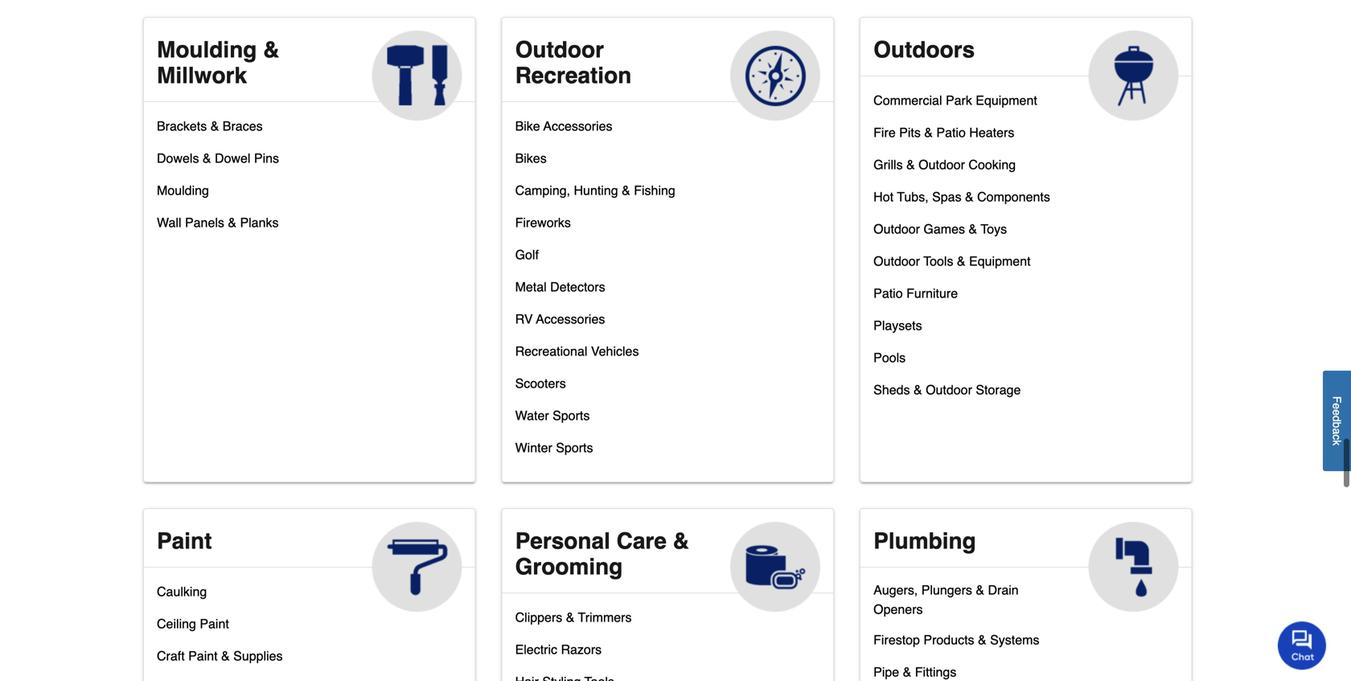 Task type: describe. For each thing, give the bounding box(es) containing it.
vehicles
[[591, 344, 639, 359]]

planks
[[240, 215, 279, 230]]

grills
[[874, 157, 903, 172]]

dowels & dowel pins
[[157, 151, 279, 166]]

& left systems
[[978, 633, 987, 647]]

caulking link
[[157, 581, 207, 613]]

components
[[977, 189, 1050, 204]]

fittings
[[915, 665, 957, 680]]

f e e d b a c k button
[[1323, 371, 1351, 471]]

braces
[[223, 119, 263, 133]]

moulding link
[[157, 179, 209, 211]]

sheds
[[874, 382, 910, 397]]

bike accessories
[[515, 119, 612, 133]]

personal care & grooming
[[515, 528, 689, 580]]

outdoor for tools
[[874, 254, 920, 269]]

& left fishing
[[622, 183, 630, 198]]

pipe & fittings
[[874, 665, 957, 680]]

winter sports link
[[515, 437, 593, 469]]

0 horizontal spatial patio
[[874, 286, 903, 301]]

pools link
[[874, 347, 906, 379]]

hot tubs, spas & components
[[874, 189, 1050, 204]]

firestop products & systems link
[[874, 629, 1040, 661]]

patio furniture link
[[874, 282, 958, 314]]

brackets & braces link
[[157, 115, 263, 147]]

& left the supplies
[[221, 649, 230, 663]]

outdoors link
[[861, 18, 1192, 121]]

moulding for moulding
[[157, 183, 209, 198]]

playsets link
[[874, 314, 922, 347]]

craft paint & supplies
[[157, 649, 283, 663]]

& right sheds
[[914, 382, 922, 397]]

bike
[[515, 119, 540, 133]]

plungers
[[922, 583, 972, 598]]

brackets & braces
[[157, 119, 263, 133]]

firestop products & systems
[[874, 633, 1040, 647]]

& inside augers, plungers & drain openers
[[976, 583, 984, 598]]

bikes link
[[515, 147, 547, 179]]

paint image
[[372, 522, 462, 612]]

bike accessories link
[[515, 115, 612, 147]]

ceiling
[[157, 616, 196, 631]]

1 e from the top
[[1331, 403, 1344, 410]]

outdoor recreation image
[[730, 31, 821, 121]]

augers, plungers & drain openers
[[874, 583, 1019, 617]]

pipe
[[874, 665, 899, 680]]

wall panels & planks link
[[157, 211, 279, 244]]

outdoor down fire pits & patio heaters "link"
[[919, 157, 965, 172]]

electric razors link
[[515, 639, 602, 671]]

f e e d b a c k
[[1331, 396, 1344, 446]]

outdoor tools & equipment
[[874, 254, 1031, 269]]

commercial park equipment
[[874, 93, 1037, 108]]

craft
[[157, 649, 185, 663]]

fireworks link
[[515, 211, 571, 244]]

chat invite button image
[[1278, 621, 1327, 670]]

fire
[[874, 125, 896, 140]]

tools
[[924, 254, 953, 269]]

caulking
[[157, 584, 207, 599]]

& inside moulding & millwork
[[263, 37, 279, 63]]

clippers
[[515, 610, 562, 625]]

rv
[[515, 312, 533, 326]]

golf
[[515, 247, 539, 262]]

water sports link
[[515, 405, 590, 437]]

1 vertical spatial equipment
[[969, 254, 1031, 269]]

wall panels & planks
[[157, 215, 279, 230]]

outdoor recreation link
[[502, 18, 833, 121]]

paint link
[[144, 509, 475, 612]]

outdoor games & toys
[[874, 222, 1007, 236]]

0 vertical spatial equipment
[[976, 93, 1037, 108]]

panels
[[185, 215, 224, 230]]

& left dowel
[[203, 151, 211, 166]]

ceiling paint link
[[157, 613, 229, 645]]

patio furniture
[[874, 286, 958, 301]]

outdoors
[[874, 37, 975, 63]]

recreational vehicles
[[515, 344, 639, 359]]

drain
[[988, 583, 1019, 598]]

golf link
[[515, 244, 539, 276]]

craft paint & supplies link
[[157, 645, 283, 677]]

k
[[1331, 440, 1344, 446]]

commercial
[[874, 93, 942, 108]]

& right pits
[[924, 125, 933, 140]]

& right 'tools'
[[957, 254, 966, 269]]

moulding for moulding & millwork
[[157, 37, 257, 63]]

fire pits & patio heaters link
[[874, 121, 1014, 154]]



Task type: locate. For each thing, give the bounding box(es) containing it.
moulding & millwork
[[157, 37, 279, 88]]

outdoor up patio furniture
[[874, 254, 920, 269]]

0 vertical spatial paint
[[157, 528, 212, 554]]

& left toys
[[969, 222, 977, 236]]

1 vertical spatial moulding
[[157, 183, 209, 198]]

bikes
[[515, 151, 547, 166]]

outdoor
[[515, 37, 604, 63], [919, 157, 965, 172], [874, 222, 920, 236], [874, 254, 920, 269], [926, 382, 972, 397]]

outdoor for games
[[874, 222, 920, 236]]

dowels & dowel pins link
[[157, 147, 279, 179]]

1 horizontal spatial patio
[[937, 125, 966, 140]]

sheds & outdoor storage link
[[874, 379, 1021, 411]]

moulding up brackets & braces
[[157, 37, 257, 63]]

1 vertical spatial paint
[[200, 616, 229, 631]]

grills & outdoor cooking
[[874, 157, 1016, 172]]

moulding inside moulding & millwork
[[157, 37, 257, 63]]

accessories for bike accessories
[[543, 119, 612, 133]]

clippers & trimmers
[[515, 610, 632, 625]]

playsets
[[874, 318, 922, 333]]

recreational
[[515, 344, 587, 359]]

outdoor games & toys link
[[874, 218, 1007, 250]]

f
[[1331, 396, 1344, 403]]

& right grills on the top right of page
[[906, 157, 915, 172]]

paint
[[157, 528, 212, 554], [200, 616, 229, 631], [188, 649, 218, 663]]

storage
[[976, 382, 1021, 397]]

accessories down metal detectors "link"
[[536, 312, 605, 326]]

millwork
[[157, 63, 247, 88]]

sports for winter sports
[[556, 440, 593, 455]]

& inside the personal care & grooming
[[673, 528, 689, 554]]

& right 'clippers'
[[566, 610, 575, 625]]

firestop
[[874, 633, 920, 647]]

cooking
[[969, 157, 1016, 172]]

hot
[[874, 189, 894, 204]]

dowels
[[157, 151, 199, 166]]

1 moulding from the top
[[157, 37, 257, 63]]

scooters link
[[515, 372, 566, 405]]

plumbing
[[874, 528, 976, 554]]

& right spas
[[965, 189, 974, 204]]

fishing
[[634, 183, 675, 198]]

outdoor tools & equipment link
[[874, 250, 1031, 282]]

razors
[[561, 642, 602, 657]]

grooming
[[515, 554, 623, 580]]

patio inside "link"
[[937, 125, 966, 140]]

plumbing link
[[861, 509, 1192, 612]]

0 vertical spatial accessories
[[543, 119, 612, 133]]

e up d
[[1331, 403, 1344, 410]]

fireworks
[[515, 215, 571, 230]]

ceiling paint
[[157, 616, 229, 631]]

winter sports
[[515, 440, 593, 455]]

d
[[1331, 416, 1344, 422]]

heaters
[[969, 125, 1014, 140]]

outdoor recreation
[[515, 37, 632, 88]]

1 vertical spatial accessories
[[536, 312, 605, 326]]

recreational vehicles link
[[515, 340, 639, 372]]

detectors
[[550, 279, 605, 294]]

camping,
[[515, 183, 570, 198]]

outdoor for recreation
[[515, 37, 604, 63]]

1 vertical spatial patio
[[874, 286, 903, 301]]

outdoor left storage
[[926, 382, 972, 397]]

dowel
[[215, 151, 251, 166]]

patio up playsets
[[874, 286, 903, 301]]

sports for water sports
[[553, 408, 590, 423]]

augers,
[[874, 583, 918, 598]]

hot tubs, spas & components link
[[874, 186, 1050, 218]]

e up the b
[[1331, 410, 1344, 416]]

products
[[924, 633, 974, 647]]

& right pipe
[[903, 665, 912, 680]]

park
[[946, 93, 972, 108]]

accessories right bike
[[543, 119, 612, 133]]

furniture
[[907, 286, 958, 301]]

accessories
[[543, 119, 612, 133], [536, 312, 605, 326]]

camping, hunting & fishing link
[[515, 179, 675, 211]]

0 vertical spatial moulding
[[157, 37, 257, 63]]

0 vertical spatial sports
[[553, 408, 590, 423]]

sports up "winter sports"
[[553, 408, 590, 423]]

accessories inside the rv accessories link
[[536, 312, 605, 326]]

paint down the ceiling paint link
[[188, 649, 218, 663]]

scooters
[[515, 376, 566, 391]]

outdoors image
[[1089, 31, 1179, 121]]

sports inside "link"
[[553, 408, 590, 423]]

2 vertical spatial paint
[[188, 649, 218, 663]]

2 e from the top
[[1331, 410, 1344, 416]]

commercial park equipment link
[[874, 89, 1037, 121]]

moulding & millwork image
[[372, 31, 462, 121]]

0 vertical spatial patio
[[937, 125, 966, 140]]

outdoor down hot
[[874, 222, 920, 236]]

spas
[[932, 189, 962, 204]]

games
[[924, 222, 965, 236]]

outdoor inside "outdoor recreation"
[[515, 37, 604, 63]]

personal
[[515, 528, 610, 554]]

fire pits & patio heaters
[[874, 125, 1014, 140]]

patio down the commercial park equipment link
[[937, 125, 966, 140]]

winter
[[515, 440, 552, 455]]

water
[[515, 408, 549, 423]]

paint for craft
[[188, 649, 218, 663]]

& left braces
[[210, 119, 219, 133]]

c
[[1331, 435, 1344, 440]]

equipment down toys
[[969, 254, 1031, 269]]

brackets
[[157, 119, 207, 133]]

& right millwork
[[263, 37, 279, 63]]

rv accessories link
[[515, 308, 605, 340]]

moulding
[[157, 37, 257, 63], [157, 183, 209, 198]]

personal care & grooming link
[[502, 509, 833, 612]]

paint up craft paint & supplies
[[200, 616, 229, 631]]

accessories for rv accessories
[[536, 312, 605, 326]]

metal
[[515, 279, 547, 294]]

trimmers
[[578, 610, 632, 625]]

equipment up heaters
[[976, 93, 1037, 108]]

& left "drain"
[[976, 583, 984, 598]]

wall
[[157, 215, 181, 230]]

& right care
[[673, 528, 689, 554]]

a
[[1331, 428, 1344, 435]]

2 moulding from the top
[[157, 183, 209, 198]]

rv accessories
[[515, 312, 605, 326]]

personal care & grooming image
[[730, 522, 821, 612]]

paint for ceiling
[[200, 616, 229, 631]]

accessories inside bike accessories link
[[543, 119, 612, 133]]

& left "planks"
[[228, 215, 236, 230]]

b
[[1331, 422, 1344, 428]]

supplies
[[233, 649, 283, 663]]

plumbing image
[[1089, 522, 1179, 612]]

clippers & trimmers link
[[515, 606, 632, 639]]

moulding down dowels
[[157, 183, 209, 198]]

outdoor up bike accessories
[[515, 37, 604, 63]]

care
[[617, 528, 667, 554]]

equipment
[[976, 93, 1037, 108], [969, 254, 1031, 269]]

1 vertical spatial sports
[[556, 440, 593, 455]]

water sports
[[515, 408, 590, 423]]

moulding & millwork link
[[144, 18, 475, 121]]

paint up caulking
[[157, 528, 212, 554]]

sports down water sports "link"
[[556, 440, 593, 455]]

recreation
[[515, 63, 632, 88]]



Task type: vqa. For each thing, say whether or not it's contained in the screenshot.
"&" inside the "Outdoor Games & Toys" LINK
yes



